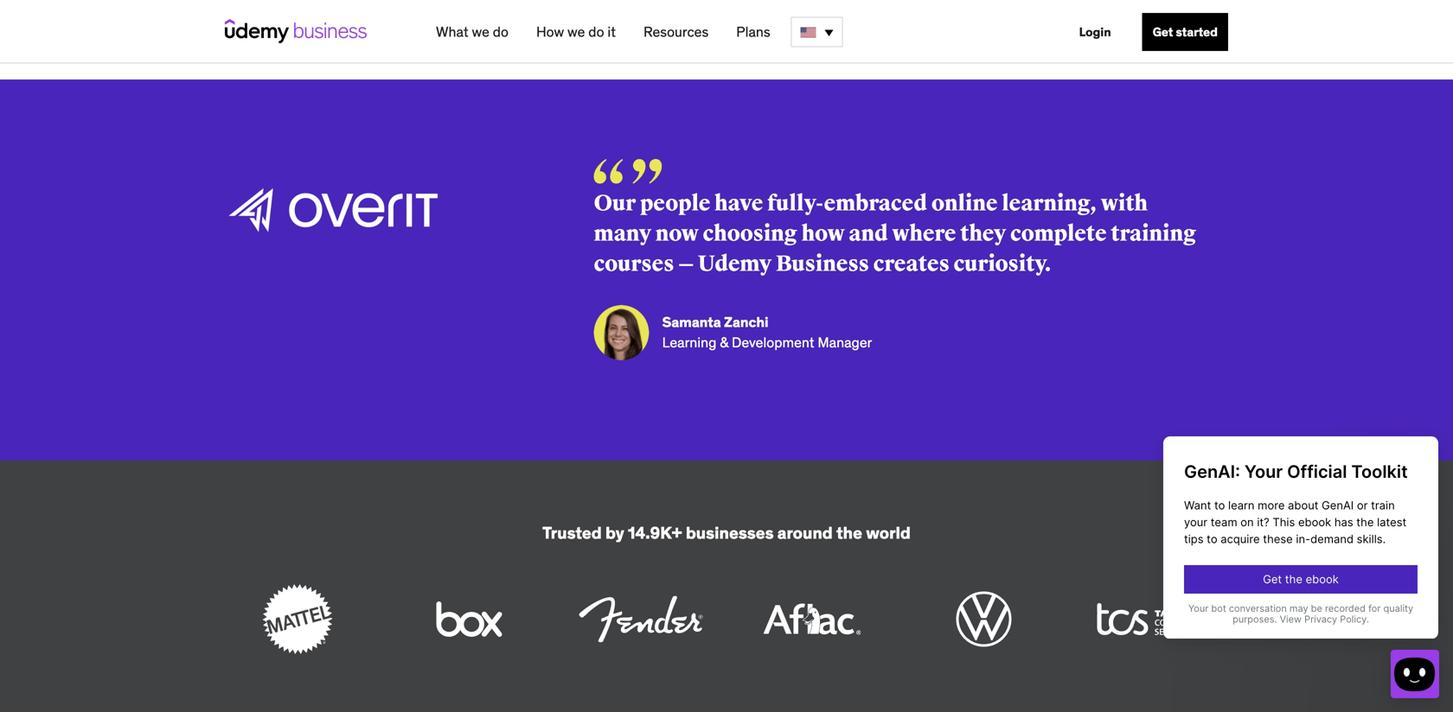 Task type: locate. For each thing, give the bounding box(es) containing it.
do left it
[[589, 23, 604, 41]]

it
[[608, 23, 616, 41]]

our people have fully-embraced online learning, with many now choosing how and where they complete training courses — udemy business creates curiosity.
[[594, 190, 1197, 278]]

we right how in the left top of the page
[[568, 23, 585, 41]]

what
[[436, 23, 469, 41]]

get started link
[[1143, 13, 1229, 51]]

started
[[1176, 24, 1218, 40]]

—
[[679, 251, 694, 278]]

where
[[893, 221, 956, 248]]

samanta
[[662, 314, 721, 331]]

2 we from the left
[[568, 23, 585, 41]]

people
[[640, 190, 711, 217]]

1 do from the left
[[493, 23, 509, 41]]

2 do from the left
[[589, 23, 604, 41]]

0 horizontal spatial do
[[493, 23, 509, 41]]

plans
[[737, 23, 771, 41]]

how we do it
[[536, 23, 616, 41]]

1 horizontal spatial we
[[568, 23, 585, 41]]

how
[[802, 221, 845, 248]]

creates
[[874, 251, 950, 278]]

by
[[606, 523, 624, 544]]

embraced
[[824, 190, 928, 217]]

fully-
[[768, 190, 824, 217]]

complete
[[1011, 221, 1107, 248]]

development
[[732, 334, 815, 352]]

choosing
[[703, 221, 798, 248]]

14.9k+
[[628, 523, 682, 544]]

0 horizontal spatial we
[[472, 23, 490, 41]]

now
[[656, 221, 699, 248]]

we for what
[[472, 23, 490, 41]]

do for what we do
[[493, 23, 509, 41]]

1 we from the left
[[472, 23, 490, 41]]

have
[[715, 190, 763, 217]]

how
[[536, 23, 564, 41]]

do
[[493, 23, 509, 41], [589, 23, 604, 41]]

the
[[837, 523, 863, 544]]

get
[[1153, 24, 1174, 40]]

manager
[[818, 334, 872, 352]]

we
[[472, 23, 490, 41], [568, 23, 585, 41]]

our
[[594, 190, 636, 217]]

do inside popup button
[[589, 23, 604, 41]]

do inside dropdown button
[[493, 23, 509, 41]]

do right what
[[493, 23, 509, 41]]

1 horizontal spatial do
[[589, 23, 604, 41]]

we inside popup button
[[568, 23, 585, 41]]

business
[[776, 251, 869, 278]]

we right what
[[472, 23, 490, 41]]

businesses
[[686, 523, 774, 544]]

they
[[961, 221, 1006, 248]]

samanta zanchi learning & development manager
[[662, 314, 872, 352]]

udemy
[[698, 251, 772, 278]]

we inside dropdown button
[[472, 23, 490, 41]]

plans button
[[730, 16, 778, 48]]



Task type: vqa. For each thing, say whether or not it's contained in the screenshot.
'Close skills gaps and increase productivity'
no



Task type: describe. For each thing, give the bounding box(es) containing it.
resources
[[644, 23, 709, 41]]

world
[[866, 523, 911, 544]]

resources button
[[637, 16, 716, 48]]

&
[[720, 334, 729, 352]]

trusted by 14.9k+ businesses around the world
[[543, 523, 911, 544]]

login button
[[1069, 13, 1122, 51]]

login
[[1079, 24, 1112, 40]]

with
[[1101, 190, 1148, 217]]

online
[[932, 190, 998, 217]]

what we do
[[436, 23, 509, 41]]

learning
[[662, 334, 717, 352]]

what we do button
[[429, 16, 516, 48]]

training
[[1111, 221, 1197, 248]]

get started
[[1153, 24, 1218, 40]]

we for how
[[568, 23, 585, 41]]

learning,
[[1002, 190, 1097, 217]]

menu navigation
[[422, 0, 1229, 64]]

curiosity.
[[954, 251, 1052, 278]]

courses
[[594, 251, 674, 278]]

udemy business image
[[225, 19, 367, 43]]

how we do it button
[[529, 16, 623, 48]]

trusted
[[543, 523, 602, 544]]

around
[[778, 523, 833, 544]]

do for how we do it
[[589, 23, 604, 41]]

zanchi
[[724, 314, 769, 331]]

and
[[849, 221, 888, 248]]

many
[[594, 221, 652, 248]]



